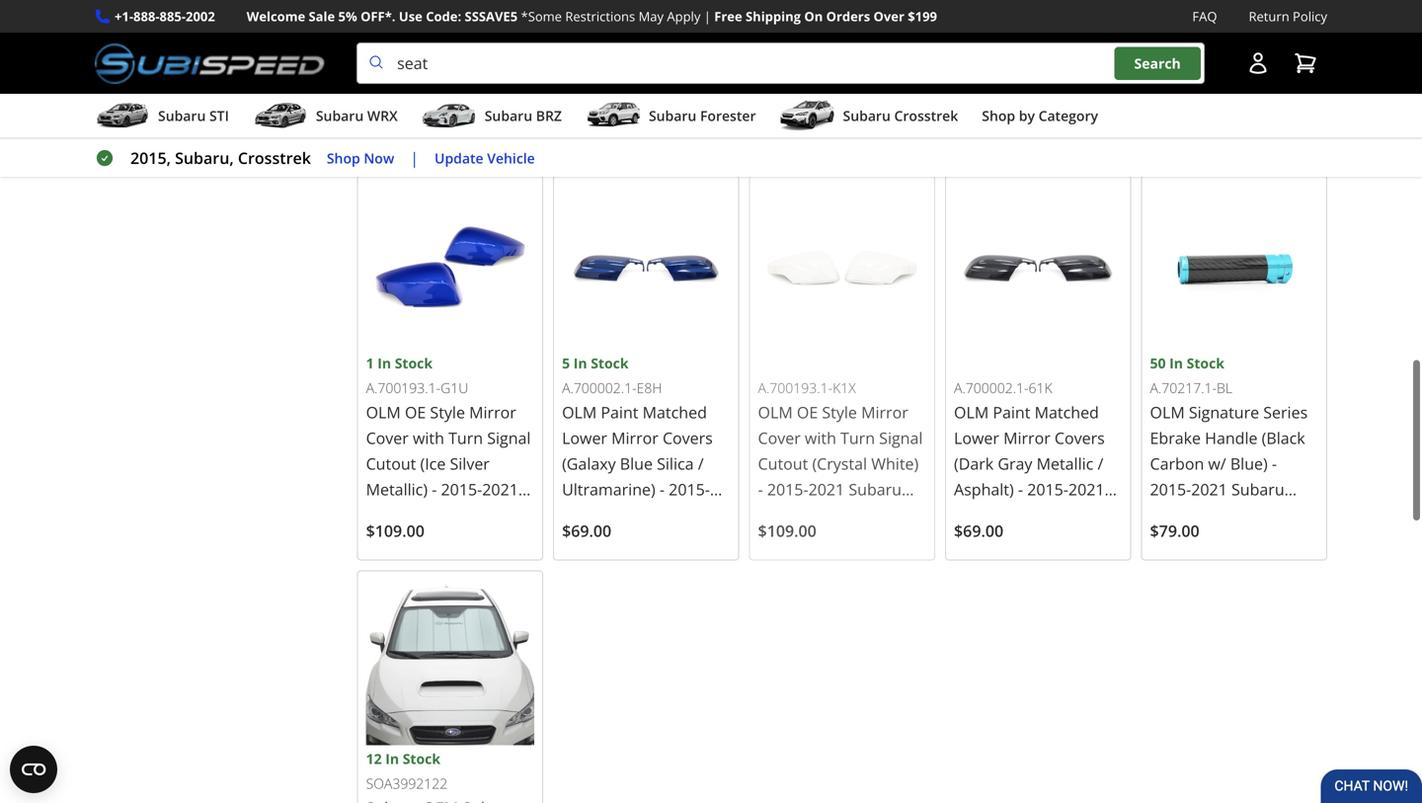 Task type: describe. For each thing, give the bounding box(es) containing it.
wrx inside 16 in stock a.700002.1-c7p olm paint matched lower mirror covers (lightning red / firestorm red) - 2015- 2021 subaru wrx / sti / 2015-2017 crosstrek / 2015-2016 impreza
[[1248, 174, 1281, 195]]

blue
[[620, 518, 653, 539]]

sti inside sticker fab f1 special edition dark smoke honeycomb rear fog lamp overlay - 2015- 2021 subaru wrx / sti / 2013-2017 crosstrek
[[707, 174, 729, 195]]

turn inside olm oe style mirror cover with turn signal cutout (crystal white) - 2015-2021 subaru wrx / sti / 2015-2017 crosstrek
[[841, 492, 875, 514]]

signal inside olm oe style mirror cover with turn signal cutout (crystal white) - 2015-2021 subaru wrx / sti / 2015-2017 crosstrek
[[879, 492, 923, 514]]

olm paint matched lower mirror covers (dark gray metallic / asphalt) - 2015-2021 subaru wrx / sti / 2015-2017 crosstrek / 2015-2016 impreza
[[954, 467, 1116, 642]]

in for 16 in stock a.700002.1-c7p olm paint matched lower mirror covers (lightning red / firestorm red) - 2015- 2021 subaru wrx / sti / 2015-2017 crosstrek / 2015-2016 impreza
[[1170, 23, 1183, 42]]

matched for /
[[1231, 71, 1295, 92]]

smoke
[[657, 97, 707, 118]]

stock for 5 in stock
[[787, 23, 825, 42]]

policy
[[1293, 7, 1328, 25]]

sticker fab 3d carbon turn signal mirror cover protector - 2015-2021 subaru wrx / sti / 2015-2017 crosstrek / 2015-2016 impreza
[[954, 71, 1117, 246]]

2016 inside 16 in stock a.700002.1-c7p olm paint matched lower mirror covers (lightning red / firestorm red) - 2015- 2021 subaru wrx / sti / 2015-2017 crosstrek / 2015-2016 impreza
[[1201, 225, 1238, 246]]

welcome sale 5% off*. use code: sssave5 *some restrictions may apply | free shipping on orders over $199
[[247, 7, 937, 25]]

update vehicle button
[[435, 147, 535, 169]]

brz
[[536, 106, 562, 125]]

olm inside olm paint matched lower mirror covers (dark gray metallic / asphalt) - 2015-2021 subaru wrx / sti / 2015-2017 crosstrek / 2015-2016 impreza
[[954, 467, 989, 488]]

subaru inside 5 in stock a.700002.1-e8h olm paint matched lower mirror covers (galaxy blue silica / ultramarine) - 2015- 2021 subaru wrx / sti / 2015-2017 crosstrek / 2015-2016 impreza
[[602, 569, 655, 591]]

shop by category button
[[982, 98, 1098, 137]]

g1u
[[441, 444, 469, 463]]

- inside 16 in stock a.700002.1-c7p olm paint matched lower mirror covers (lightning red / firestorm red) - 2015- 2021 subaru wrx / sti / 2015-2017 crosstrek / 2015-2016 impreza
[[1263, 148, 1268, 169]]

orders
[[826, 7, 870, 25]]

impreza inside 5 in stock a.700002.1-e8h olm paint matched lower mirror covers (galaxy blue silica / ultramarine) - 2015- 2021 subaru wrx / sti / 2015-2017 crosstrek / 2015-2016 impreza
[[654, 621, 714, 642]]

c7p
[[1225, 48, 1250, 67]]

signal inside sticker fab 3d carbon turn signal mirror cover protector - 2015-2021 subaru wrx / sti / 2015-2017 crosstrek / 2015-2016 impreza
[[993, 97, 1037, 118]]

sti inside olm oe style mirror cover with turn signal cutout (crystal white) - 2015-2021 subaru wrx / sti / 2015-2017 crosstrek
[[806, 569, 827, 591]]

style inside 1 in stock a.700193.1-g1u olm oe style mirror cover with turn signal cutout (ice silver metallic) - 2015-2021 subaru wrx / sti / 2015-2017 crosstrek
[[430, 467, 465, 488]]

covers inside olm paint matched lower mirror covers (dark gray metallic / asphalt) - 2015-2021 subaru wrx / sti / 2015-2017 crosstrek / 2015-2016 impreza
[[1055, 492, 1105, 514]]

olm oe style mirror cover with turn signal cutout (lightning red) - 2015-2021 subaru wrx / sti / 2015-2017 crosstrek
[[758, 71, 923, 221]]

61k
[[1029, 444, 1053, 463]]

+1-888-885-2002 link
[[115, 6, 215, 27]]

sti inside 5 in stock a.700002.1-e8h olm paint matched lower mirror covers (galaxy blue silica / ultramarine) - 2015- 2021 subaru wrx / sti / 2015-2017 crosstrek / 2015-2016 impreza
[[707, 569, 729, 591]]

2017 inside olm oe style mirror cover with turn signal cutout (lightning red) - 2015-2021 subaru wrx / sti / 2015-2017 crosstrek
[[883, 174, 919, 195]]

crosstrek inside 5 in stock a.700002.1-e8h olm paint matched lower mirror covers (galaxy blue silica / ultramarine) - 2015- 2021 subaru wrx / sti / 2015-2017 crosstrek / 2015-2016 impreza
[[654, 595, 724, 616]]

6
[[954, 23, 962, 42]]

by
[[1019, 106, 1035, 125]]

sale
[[309, 7, 335, 25]]

with inside 1 in stock a.700193.1-g1u olm oe style mirror cover with turn signal cutout (ice silver metallic) - 2015-2021 subaru wrx / sti / 2015-2017 crosstrek
[[413, 492, 444, 514]]

red) inside olm oe style mirror cover with turn signal cutout (lightning red) - 2015-2021 subaru wrx / sti / 2015-2017 crosstrek
[[889, 122, 922, 144]]

0 vertical spatial |
[[704, 7, 711, 25]]

(crystal
[[812, 518, 867, 539]]

sti inside 16 in stock a.700002.1-c7p olm paint matched lower mirror covers (lightning red / firestorm red) - 2015- 2021 subaru wrx / sti / 2015-2017 crosstrek / 2015-2016 impreza
[[1295, 174, 1317, 195]]

shop for shop by category
[[982, 106, 1016, 125]]

shop now link
[[327, 147, 394, 169]]

signal inside olm oe style mirror cover with turn signal cutout (lightning red) - 2015-2021 subaru wrx / sti / 2015-2017 crosstrek
[[879, 97, 923, 118]]

olm paint matched lower mirror covers (lightning red / firestorm red) - 2015-2021 subaru wrx / sti / 2015-2017 crosstrek / 2015-2016 impreza image
[[1150, 0, 1319, 22]]

mirror inside olm oe style mirror cover with turn signal cutout (crystal white) - 2015-2021 subaru wrx / sti / 2015-2017 crosstrek
[[861, 467, 909, 488]]

olm oe style mirror cover with turn signal cutout (ice silver metallic) - 2015-2021 subaru wrx / sti / 2015-2017 crosstrek image
[[366, 249, 534, 417]]

olm signature series ebrake handle (black carbon w/ blue) - 2015-2021 subaru wrx / sti / 2013-2021 scion fr-s / subaru brz / toyota 86 / 2014-2018 forester / 2013-2017 crosstrek image
[[1150, 249, 1319, 417]]

sti inside olm oe style mirror cover with turn signal cutout (lightning red) - 2015-2021 subaru wrx / sti / 2015-2017 crosstrek
[[806, 174, 827, 195]]

+1-888-885-2002
[[115, 7, 215, 25]]

crosstrek inside 16 in stock a.700002.1-c7p olm paint matched lower mirror covers (lightning red / firestorm red) - 2015- 2021 subaru wrx / sti / 2015-2017 crosstrek / 2015-2016 impreza
[[1242, 200, 1312, 221]]

16 in stock a.700002.1-c7p olm paint matched lower mirror covers (lightning red / firestorm red) - 2015- 2021 subaru wrx / sti / 2015-2017 crosstrek / 2015-2016 impreza
[[1150, 23, 1317, 246]]

subaru sti button
[[95, 98, 229, 137]]

mirror inside 1 in stock a.700193.1-g1u olm oe style mirror cover with turn signal cutout (ice silver metallic) - 2015-2021 subaru wrx / sti / 2015-2017 crosstrek
[[469, 467, 516, 488]]

ultramarine)
[[562, 544, 656, 565]]

update
[[435, 148, 484, 167]]

over
[[874, 7, 905, 25]]

stock for 6 in stock
[[983, 23, 1021, 42]]

5 for 5 in stock a.700002.1-e8h olm paint matched lower mirror covers (galaxy blue silica / ultramarine) - 2015- 2021 subaru wrx / sti / 2015-2017 crosstrek / 2015-2016 impreza
[[562, 419, 570, 438]]

silver
[[450, 518, 490, 539]]

$109.00
[[366, 585, 425, 607]]

search input field
[[357, 43, 1205, 84]]

16
[[1150, 23, 1166, 42]]

crosstrek inside "dropdown button"
[[894, 106, 958, 125]]

in for 6 in stock
[[966, 23, 979, 42]]

cover inside sticker fab 3d carbon turn signal mirror cover protector - 2015-2021 subaru wrx / sti / 2015-2017 crosstrek / 2015-2016 impreza
[[954, 122, 997, 144]]

a subaru forester thumbnail image image
[[586, 101, 641, 131]]

in for 50 in stock a.70217.1-bl
[[1170, 419, 1183, 438]]

edition
[[562, 97, 613, 118]]

may
[[639, 7, 664, 25]]

6 in stock
[[954, 23, 1021, 42]]

subaru oem subaru front windshield sunshade - 2015-2021 subaru wrx / sti / 2013-2021 crosstrek image
[[366, 645, 534, 803]]

1 inside 1 in stock a.700193.1-g1u olm oe style mirror cover with turn signal cutout (ice silver metallic) - 2015-2021 subaru wrx / sti / 2015-2017 crosstrek
[[366, 419, 374, 438]]

- inside sticker fab 3d carbon turn signal mirror cover protector - 2015-2021 subaru wrx / sti / 2015-2017 crosstrek / 2015-2016 impreza
[[1074, 122, 1079, 144]]

paint for (lightning
[[1189, 71, 1227, 92]]

olm inside olm oe style mirror cover with turn signal cutout (lightning red) - 2015-2021 subaru wrx / sti / 2015-2017 crosstrek
[[758, 71, 793, 92]]

carbon
[[1063, 71, 1117, 92]]

return policy
[[1249, 7, 1328, 25]]

matched for silica
[[643, 467, 707, 488]]

code:
[[426, 7, 461, 25]]

wrx inside sticker fab 3d carbon turn signal mirror cover protector - 2015-2021 subaru wrx / sti / 2015-2017 crosstrek / 2015-2016 impreza
[[954, 174, 988, 195]]

turn inside sticker fab 3d carbon turn signal mirror cover protector - 2015-2021 subaru wrx / sti / 2015-2017 crosstrek / 2015-2016 impreza
[[954, 97, 989, 118]]

subaru inside sticker fab f1 special edition dark smoke honeycomb rear fog lamp overlay - 2015- 2021 subaru wrx / sti / 2013-2017 crosstrek
[[602, 174, 655, 195]]

2021 inside 16 in stock a.700002.1-c7p olm paint matched lower mirror covers (lightning red / firestorm red) - 2015- 2021 subaru wrx / sti / 2015-2017 crosstrek / 2015-2016 impreza
[[1150, 174, 1186, 195]]

crosstrek inside olm oe style mirror cover with turn signal cutout (crystal white) - 2015-2021 subaru wrx / sti / 2015-2017 crosstrek
[[758, 595, 828, 616]]

2016 inside sticker fab 3d carbon turn signal mirror cover protector - 2015-2021 subaru wrx / sti / 2015-2017 crosstrek / 2015-2016 impreza
[[1080, 200, 1116, 221]]

$199
[[908, 7, 937, 25]]

forester
[[700, 106, 756, 125]]

free
[[714, 7, 742, 25]]

in for 15 in stock
[[582, 23, 595, 42]]

subaru forester button
[[586, 98, 756, 137]]

- inside 1 in stock a.700193.1-g1u olm oe style mirror cover with turn signal cutout (ice silver metallic) - 2015-2021 subaru wrx / sti / 2015-2017 crosstrek
[[432, 544, 437, 565]]

in for 5 in stock a.700002.1-e8h olm paint matched lower mirror covers (galaxy blue silica / ultramarine) - 2015- 2021 subaru wrx / sti / 2015-2017 crosstrek / 2015-2016 impreza
[[574, 419, 587, 438]]

a.70217.1-
[[1150, 444, 1217, 463]]

olm oe style mirror cover with turn signal cutout (crystal white) - 2015-2021 subaru wrx / sti / 2015-2017 crosstrek
[[758, 467, 923, 616]]

honeycomb
[[562, 122, 651, 144]]

subaru sti
[[158, 106, 229, 125]]

olm inside 1 in stock a.700193.1-g1u olm oe style mirror cover with turn signal cutout (ice silver metallic) - 2015-2021 subaru wrx / sti / 2015-2017 crosstrek
[[366, 467, 401, 488]]

metallic)
[[366, 544, 428, 565]]

2021 inside sticker fab 3d carbon turn signal mirror cover protector - 2015-2021 subaru wrx / sti / 2015-2017 crosstrek / 2015-2016 impreza
[[996, 148, 1032, 169]]

shop by category
[[982, 106, 1098, 125]]

oe for olm oe style mirror cover with turn signal cutout (lightning red) - 2015-2021 subaru wrx / sti / 2015-2017 crosstrek
[[797, 71, 818, 92]]

update vehicle
[[435, 148, 535, 167]]

s50.06.0011-
[[366, 48, 448, 67]]

olm inside 5 in stock a.700002.1-e8h olm paint matched lower mirror covers (galaxy blue silica / ultramarine) - 2015- 2021 subaru wrx / sti / 2015-2017 crosstrek / 2015-2016 impreza
[[562, 467, 597, 488]]

2021 inside 1 in stock a.700193.1-g1u olm oe style mirror cover with turn signal cutout (ice silver metallic) - 2015-2021 subaru wrx / sti / 2015-2017 crosstrek
[[482, 544, 518, 565]]

signal inside 1 in stock a.700193.1-g1u olm oe style mirror cover with turn signal cutout (ice silver metallic) - 2015-2021 subaru wrx / sti / 2015-2017 crosstrek
[[487, 492, 531, 514]]

stock for 15 in stock
[[599, 23, 637, 42]]

wrx inside olm oe style mirror cover with turn signal cutout (crystal white) - 2015-2021 subaru wrx / sti / 2015-2017 crosstrek
[[758, 569, 792, 591]]

style for olm oe style mirror cover with turn signal cutout (lightning red) - 2015-2021 subaru wrx / sti / 2015-2017 crosstrek
[[822, 71, 857, 92]]

with for olm oe style mirror cover with turn signal cutout (lightning red) - 2015-2021 subaru wrx / sti / 2015-2017 crosstrek
[[805, 97, 837, 118]]

(dark
[[954, 518, 994, 539]]

(ice
[[420, 518, 446, 539]]

subaru wrx button
[[253, 98, 398, 137]]

sticker fab f1 special edition dark smoke honeycomb rear fog lamp overlay - 2015- 2021 subaru wrx / sti / 2013-2017 crosstrek
[[562, 71, 729, 221]]

impreza inside 16 in stock a.700002.1-c7p olm paint matched lower mirror covers (lightning red / firestorm red) - 2015- 2021 subaru wrx / sti / 2015-2017 crosstrek / 2015-2016 impreza
[[1242, 225, 1302, 246]]

subaru inside 16 in stock a.700002.1-c7p olm paint matched lower mirror covers (lightning red / firestorm red) - 2015- 2021 subaru wrx / sti / 2015-2017 crosstrek / 2015-2016 impreza
[[1191, 174, 1244, 195]]

s50.06.0011-1 link
[[357, 0, 543, 230]]

cover inside olm oe style mirror cover with turn signal cutout (crystal white) - 2015-2021 subaru wrx / sti / 2015-2017 crosstrek
[[758, 492, 801, 514]]

now
[[364, 148, 394, 167]]

5 for 5 in stock
[[758, 23, 766, 42]]

cover inside olm oe style mirror cover with turn signal cutout (lightning red) - 2015-2021 subaru wrx / sti / 2015-2017 crosstrek
[[758, 97, 801, 118]]

special
[[668, 71, 719, 92]]

e8h
[[637, 444, 662, 463]]

2017 inside 5 in stock a.700002.1-e8h olm paint matched lower mirror covers (galaxy blue silica / ultramarine) - 2015- 2021 subaru wrx / sti / 2015-2017 crosstrek / 2015-2016 impreza
[[613, 595, 649, 616]]

overlay
[[608, 148, 664, 169]]

off*.
[[361, 7, 396, 25]]

2017 inside 1 in stock a.700193.1-g1u olm oe style mirror cover with turn signal cutout (ice silver metallic) - 2015-2021 subaru wrx / sti / 2015-2017 crosstrek
[[407, 595, 443, 616]]

sticker for edition
[[562, 71, 612, 92]]

2017 inside olm paint matched lower mirror covers (dark gray metallic / asphalt) - 2015-2021 subaru wrx / sti / 2015-2017 crosstrek / 2015-2016 impreza
[[996, 595, 1032, 616]]

red
[[1227, 122, 1256, 144]]

- inside olm paint matched lower mirror covers (dark gray metallic / asphalt) - 2015-2021 subaru wrx / sti / 2015-2017 crosstrek / 2015-2016 impreza
[[1018, 544, 1023, 565]]

turn inside olm oe style mirror cover with turn signal cutout (lightning red) - 2015-2021 subaru wrx / sti / 2015-2017 crosstrek
[[841, 97, 875, 118]]

shipping
[[746, 7, 801, 25]]

olm inside 16 in stock a.700002.1-c7p olm paint matched lower mirror covers (lightning red / firestorm red) - 2015- 2021 subaru wrx / sti / 2015-2017 crosstrek / 2015-2016 impreza
[[1150, 71, 1185, 92]]

asphalt)
[[954, 544, 1014, 565]]

subaru brz button
[[422, 98, 562, 137]]

shop now
[[327, 148, 394, 167]]

- inside olm oe style mirror cover with turn signal cutout (lightning red) - 2015-2021 subaru wrx / sti / 2015-2017 crosstrek
[[758, 148, 763, 169]]

stock for 16 in stock a.700002.1-c7p olm paint matched lower mirror covers (lightning red / firestorm red) - 2015- 2021 subaru wrx / sti / 2015-2017 crosstrek / 2015-2016 impreza
[[1187, 23, 1225, 42]]

(lightning inside 16 in stock a.700002.1-c7p olm paint matched lower mirror covers (lightning red / firestorm red) - 2015- 2021 subaru wrx / sti / 2015-2017 crosstrek / 2015-2016 impreza
[[1150, 122, 1223, 144]]

oe for olm oe style mirror cover with turn signal cutout (crystal white) - 2015-2021 subaru wrx / sti / 2015-2017 crosstrek
[[797, 467, 818, 488]]

wrx inside olm oe style mirror cover with turn signal cutout (lightning red) - 2015-2021 subaru wrx / sti / 2015-2017 crosstrek
[[758, 174, 792, 195]]

subaru wrx
[[316, 106, 398, 125]]

matched inside olm paint matched lower mirror covers (dark gray metallic / asphalt) - 2015-2021 subaru wrx / sti / 2015-2017 crosstrek / 2015-2016 impreza
[[1035, 467, 1099, 488]]

subaru crosstrek button
[[780, 98, 958, 137]]

restrictions
[[565, 7, 635, 25]]

sti inside dropdown button
[[209, 106, 229, 125]]

apply
[[667, 7, 701, 25]]

2017 inside olm oe style mirror cover with turn signal cutout (crystal white) - 2015-2021 subaru wrx / sti / 2015-2017 crosstrek
[[883, 569, 919, 591]]

subaru brz
[[485, 106, 562, 125]]

lower inside olm paint matched lower mirror covers (dark gray metallic / asphalt) - 2015-2021 subaru wrx / sti / 2015-2017 crosstrek / 2015-2016 impreza
[[954, 492, 1000, 514]]

wrx inside 5 in stock a.700002.1-e8h olm paint matched lower mirror covers (galaxy blue silica / ultramarine) - 2015- 2021 subaru wrx / sti / 2015-2017 crosstrek / 2015-2016 impreza
[[659, 569, 693, 591]]

turn inside 1 in stock a.700193.1-g1u olm oe style mirror cover with turn signal cutout (ice silver metallic) - 2015-2021 subaru wrx / sti / 2015-2017 crosstrek
[[449, 492, 483, 514]]



Task type: locate. For each thing, give the bounding box(es) containing it.
(lightning
[[812, 122, 885, 144], [1150, 122, 1223, 144]]

olm oe style mirror cover with turn signal cutout (crystal white) - 2015-2021 subaru wrx / sti / 2015-2017 crosstrek image
[[758, 249, 927, 417]]

a.700002.1- for olm paint matched lower mirror covers (galaxy blue silica / ultramarine) - 2015- 2021 subaru wrx / sti / 2015-2017 crosstrek / 2015-2016 impreza
[[562, 444, 637, 463]]

2017 down subaru crosstrek
[[883, 174, 919, 195]]

search
[[1135, 54, 1181, 72]]

subispeed logo image
[[95, 43, 325, 84]]

in inside 16 in stock a.700002.1-c7p olm paint matched lower mirror covers (lightning red / firestorm red) - 2015- 2021 subaru wrx / sti / 2015-2017 crosstrek / 2015-2016 impreza
[[1170, 23, 1183, 42]]

style down g1u
[[430, 467, 465, 488]]

a.700193.1-
[[366, 444, 441, 463], [758, 444, 833, 463]]

subaru forester
[[649, 106, 756, 125]]

fab inside sticker fab f1 special edition dark smoke honeycomb rear fog lamp overlay - 2015- 2021 subaru wrx / sti / 2013-2017 crosstrek
[[616, 71, 642, 92]]

olm down a.700002.1-61k
[[954, 467, 989, 488]]

mirror inside olm paint matched lower mirror covers (dark gray metallic / asphalt) - 2015-2021 subaru wrx / sti / 2015-2017 crosstrek / 2015-2016 impreza
[[1004, 492, 1051, 514]]

with down search input field
[[805, 97, 837, 118]]

oe down a.700193.1-k1x
[[797, 467, 818, 488]]

2017 inside sticker fab f1 special edition dark smoke honeycomb rear fog lamp overlay - 2015- 2021 subaru wrx / sti / 2013-2017 crosstrek
[[613, 200, 649, 221]]

0 horizontal spatial a.700002.1-
[[562, 444, 637, 463]]

lamp
[[562, 148, 603, 169]]

covers inside 5 in stock a.700002.1-e8h olm paint matched lower mirror covers (galaxy blue silica / ultramarine) - 2015- 2021 subaru wrx / sti / 2015-2017 crosstrek / 2015-2016 impreza
[[663, 492, 713, 514]]

signal down over
[[879, 97, 923, 118]]

sticker up edition in the top of the page
[[562, 71, 612, 92]]

mirror
[[861, 71, 909, 92], [1041, 97, 1088, 118], [1200, 97, 1247, 118], [469, 467, 516, 488], [861, 467, 909, 488], [612, 492, 659, 514], [1004, 492, 1051, 514]]

with for olm oe style mirror cover with turn signal cutout (crystal white) - 2015-2021 subaru wrx / sti / 2015-2017 crosstrek
[[805, 492, 837, 514]]

sticker down 6 in stock
[[954, 71, 1004, 92]]

2 sticker from the left
[[954, 71, 1004, 92]]

open widget image
[[10, 746, 57, 793]]

cutout right forester on the top of the page
[[758, 122, 808, 144]]

olm down a.700193.1-k1x
[[758, 467, 793, 488]]

5%
[[338, 7, 357, 25]]

fab left f1
[[616, 71, 642, 92]]

lower up (galaxy
[[562, 492, 607, 514]]

+1-
[[115, 7, 133, 25]]

fab for signal
[[1008, 71, 1034, 92]]

stock for 50 in stock a.70217.1-bl
[[1187, 419, 1225, 438]]

0 horizontal spatial 5
[[562, 419, 570, 438]]

1 horizontal spatial a.700002.1-
[[954, 444, 1029, 463]]

- inside sticker fab f1 special edition dark smoke honeycomb rear fog lamp overlay - 2015- 2021 subaru wrx / sti / 2013-2017 crosstrek
[[668, 148, 673, 169]]

covers inside 16 in stock a.700002.1-c7p olm paint matched lower mirror covers (lightning red / firestorm red) - 2015- 2021 subaru wrx / sti / 2015-2017 crosstrek / 2015-2016 impreza
[[1251, 97, 1301, 118]]

covers up metallic
[[1055, 492, 1105, 514]]

crosstrek down metallic
[[1036, 595, 1106, 616]]

0 horizontal spatial (lightning
[[812, 122, 885, 144]]

use
[[399, 7, 423, 25]]

lower inside 16 in stock a.700002.1-c7p olm paint matched lower mirror covers (lightning red / firestorm red) - 2015- 2021 subaru wrx / sti / 2015-2017 crosstrek / 2015-2016 impreza
[[1150, 97, 1196, 118]]

covers up silica
[[663, 492, 713, 514]]

2002
[[186, 7, 215, 25]]

lower down search button
[[1150, 97, 1196, 118]]

rear
[[655, 122, 689, 144]]

mirror up white)
[[861, 467, 909, 488]]

2017 inside sticker fab 3d carbon turn signal mirror cover protector - 2015-2021 subaru wrx / sti / 2015-2017 crosstrek / 2015-2016 impreza
[[1079, 174, 1115, 195]]

2 fab from the left
[[1008, 71, 1034, 92]]

gray
[[998, 518, 1033, 539]]

with up (ice
[[413, 492, 444, 514]]

1 vertical spatial red)
[[1226, 148, 1259, 169]]

firestorm
[[1150, 148, 1222, 169]]

2 horizontal spatial covers
[[1251, 97, 1301, 118]]

mirror up gray at the bottom right
[[1004, 492, 1051, 514]]

cutout up metallic) on the left of the page
[[366, 518, 416, 539]]

impreza inside olm paint matched lower mirror covers (dark gray metallic / asphalt) - 2015-2021 subaru wrx / sti / 2015-2017 crosstrek / 2015-2016 impreza
[[1036, 621, 1096, 642]]

shop left now at the left of the page
[[327, 148, 360, 167]]

stock inside 16 in stock a.700002.1-c7p olm paint matched lower mirror covers (lightning red / firestorm red) - 2015- 2021 subaru wrx / sti / 2015-2017 crosstrek / 2015-2016 impreza
[[1187, 23, 1225, 42]]

subaru inside 1 in stock a.700193.1-g1u olm oe style mirror cover with turn signal cutout (ice silver metallic) - 2015-2021 subaru wrx / sti / 2015-2017 crosstrek
[[366, 569, 419, 591]]

| right now at the left of the page
[[410, 147, 419, 169]]

in
[[770, 23, 783, 42], [582, 23, 595, 42], [966, 23, 979, 42], [1170, 23, 1183, 42], [378, 419, 391, 438], [574, 419, 587, 438], [1170, 419, 1183, 438]]

signal
[[879, 97, 923, 118], [993, 97, 1037, 118], [487, 492, 531, 514], [879, 492, 923, 514]]

crosstrek inside sticker fab 3d carbon turn signal mirror cover protector - 2015-2021 subaru wrx / sti / 2015-2017 crosstrek / 2015-2016 impreza
[[954, 200, 1025, 221]]

covers up red
[[1251, 97, 1301, 118]]

welcome
[[247, 7, 305, 25]]

olm oe style mirror cover with turn signal cutout (lightning red) - 2015-2021 subaru wrx / sti / 2015-2017 crosstrek image
[[758, 0, 927, 22]]

- inside 5 in stock a.700002.1-e8h olm paint matched lower mirror covers (galaxy blue silica / ultramarine) - 2015- 2021 subaru wrx / sti / 2015-2017 crosstrek / 2015-2016 impreza
[[660, 544, 665, 565]]

matched inside 5 in stock a.700002.1-e8h olm paint matched lower mirror covers (galaxy blue silica / ultramarine) - 2015- 2021 subaru wrx / sti / 2015-2017 crosstrek / 2015-2016 impreza
[[643, 467, 707, 488]]

2021 down a subaru crosstrek thumbnail image at the top
[[809, 148, 845, 169]]

a.700193.1-k1x
[[758, 444, 856, 463]]

0 horizontal spatial covers
[[663, 492, 713, 514]]

1 vertical spatial 1
[[366, 419, 374, 438]]

1 fab from the left
[[616, 71, 642, 92]]

0 horizontal spatial matched
[[643, 467, 707, 488]]

metallic
[[1037, 518, 1094, 539]]

wrx inside sticker fab f1 special edition dark smoke honeycomb rear fog lamp overlay - 2015- 2021 subaru wrx / sti / 2013-2017 crosstrek
[[659, 174, 693, 195]]

0 vertical spatial 1
[[448, 48, 456, 67]]

matched inside 16 in stock a.700002.1-c7p olm paint matched lower mirror covers (lightning red / firestorm red) - 2015- 2021 subaru wrx / sti / 2015-2017 crosstrek / 2015-2016 impreza
[[1231, 71, 1295, 92]]

mirror down 3d
[[1041, 97, 1088, 118]]

1 horizontal spatial sticker
[[954, 71, 1004, 92]]

1 horizontal spatial 1
[[448, 48, 456, 67]]

sti inside olm paint matched lower mirror covers (dark gray metallic / asphalt) - 2015-2021 subaru wrx / sti / 2015-2017 crosstrek / 2015-2016 impreza
[[1059, 569, 1081, 591]]

1 in stock a.700193.1-g1u olm oe style mirror cover with turn signal cutout (ice silver metallic) - 2015-2021 subaru wrx / sti / 2015-2017 crosstrek
[[366, 419, 531, 616]]

mirror up subaru crosstrek
[[861, 71, 909, 92]]

paint inside olm paint matched lower mirror covers (dark gray metallic / asphalt) - 2015-2021 subaru wrx / sti / 2015-2017 crosstrek / 2015-2016 impreza
[[993, 467, 1031, 488]]

wrx inside olm paint matched lower mirror covers (dark gray metallic / asphalt) - 2015-2021 subaru wrx / sti / 2015-2017 crosstrek / 2015-2016 impreza
[[1011, 569, 1045, 591]]

2021 inside olm paint matched lower mirror covers (dark gray metallic / asphalt) - 2015-2021 subaru wrx / sti / 2015-2017 crosstrek / 2015-2016 impreza
[[1069, 544, 1105, 565]]

1 horizontal spatial paint
[[993, 467, 1031, 488]]

matched down 61k
[[1035, 467, 1099, 488]]

paint down c7p
[[1189, 71, 1227, 92]]

2017 down ultramarine)
[[613, 595, 649, 616]]

crosstrek down red
[[1242, 200, 1312, 221]]

paint inside 5 in stock a.700002.1-e8h olm paint matched lower mirror covers (galaxy blue silica / ultramarine) - 2015- 2021 subaru wrx / sti / 2015-2017 crosstrek / 2015-2016 impreza
[[601, 467, 639, 488]]

5 in stock a.700002.1-e8h olm paint matched lower mirror covers (galaxy blue silica / ultramarine) - 2015- 2021 subaru wrx / sti / 2015-2017 crosstrek / 2015-2016 impreza
[[562, 419, 729, 642]]

in for 5 in stock
[[770, 23, 783, 42]]

shop inside shop now link
[[327, 148, 360, 167]]

mirror inside 16 in stock a.700002.1-c7p olm paint matched lower mirror covers (lightning red / firestorm red) - 2015- 2021 subaru wrx / sti / 2015-2017 crosstrek / 2015-2016 impreza
[[1200, 97, 1247, 118]]

a subaru brz thumbnail image image
[[422, 101, 477, 131]]

1 horizontal spatial (lightning
[[1150, 122, 1223, 144]]

0 horizontal spatial shop
[[327, 148, 360, 167]]

olm up (galaxy
[[562, 467, 597, 488]]

2015,
[[130, 147, 171, 169]]

a.700002.1-61k
[[954, 444, 1053, 463]]

5 inside 5 in stock a.700002.1-e8h olm paint matched lower mirror covers (galaxy blue silica / ultramarine) - 2015- 2021 subaru wrx / sti / 2015-2017 crosstrek / 2015-2016 impreza
[[562, 419, 570, 438]]

-
[[1074, 122, 1079, 144], [758, 148, 763, 169], [668, 148, 673, 169], [1263, 148, 1268, 169], [432, 544, 437, 565], [758, 544, 763, 565], [660, 544, 665, 565], [1018, 544, 1023, 565]]

1 horizontal spatial shop
[[982, 106, 1016, 125]]

(lightning up firestorm
[[1150, 122, 1223, 144]]

on
[[804, 7, 823, 25]]

888-
[[133, 7, 160, 25]]

subaru
[[158, 106, 206, 125], [316, 106, 364, 125], [485, 106, 533, 125], [649, 106, 697, 125], [843, 106, 891, 125], [849, 148, 902, 169], [1036, 148, 1089, 169], [602, 174, 655, 195], [1191, 174, 1244, 195], [849, 544, 902, 565], [366, 569, 419, 591], [602, 569, 655, 591], [954, 569, 1007, 591]]

faq link
[[1193, 6, 1217, 27]]

lower inside 5 in stock a.700002.1-e8h olm paint matched lower mirror covers (galaxy blue silica / ultramarine) - 2015- 2021 subaru wrx / sti / 2015-2017 crosstrek / 2015-2016 impreza
[[562, 492, 607, 514]]

covers for /
[[1251, 97, 1301, 118]]

oe inside 1 in stock a.700193.1-g1u olm oe style mirror cover with turn signal cutout (ice silver metallic) - 2015-2021 subaru wrx / sti / 2015-2017 crosstrek
[[405, 467, 426, 488]]

2 (lightning from the left
[[1150, 122, 1223, 144]]

2015- inside sticker fab f1 special edition dark smoke honeycomb rear fog lamp overlay - 2015- 2021 subaru wrx / sti / 2013-2017 crosstrek
[[677, 148, 718, 169]]

| left free
[[704, 7, 711, 25]]

0 horizontal spatial red)
[[889, 122, 922, 144]]

oe up (ice
[[405, 467, 426, 488]]

sti inside sticker fab 3d carbon turn signal mirror cover protector - 2015-2021 subaru wrx / sti / 2015-2017 crosstrek / 2015-2016 impreza
[[1002, 174, 1024, 195]]

olm inside olm oe style mirror cover with turn signal cutout (crystal white) - 2015-2021 subaru wrx / sti / 2015-2017 crosstrek
[[758, 467, 793, 488]]

lower up (dark
[[954, 492, 1000, 514]]

paint
[[1189, 71, 1227, 92], [601, 467, 639, 488], [993, 467, 1031, 488]]

2021 down (crystal
[[809, 544, 845, 565]]

2013-
[[572, 200, 613, 221]]

5 in stock
[[758, 23, 825, 42]]

crosstrek down silica
[[654, 595, 724, 616]]

subaru inside olm paint matched lower mirror covers (dark gray metallic / asphalt) - 2015-2021 subaru wrx / sti / 2015-2017 crosstrek / 2015-2016 impreza
[[954, 569, 1007, 591]]

a.700002.1- down 16
[[1150, 48, 1225, 67]]

0 horizontal spatial fab
[[616, 71, 642, 92]]

2017 down firestorm
[[1201, 200, 1238, 221]]

(lightning down search input field
[[812, 122, 885, 144]]

a.700002.1- up (galaxy
[[562, 444, 637, 463]]

in inside 1 in stock a.700193.1-g1u olm oe style mirror cover with turn signal cutout (ice silver metallic) - 2015-2021 subaru wrx / sti / 2015-2017 crosstrek
[[378, 419, 391, 438]]

(lightning inside olm oe style mirror cover with turn signal cutout (lightning red) - 2015-2021 subaru wrx / sti / 2015-2017 crosstrek
[[812, 122, 885, 144]]

sticker inside sticker fab 3d carbon turn signal mirror cover protector - 2015-2021 subaru wrx / sti / 2015-2017 crosstrek / 2015-2016 impreza
[[954, 71, 1004, 92]]

style up subaru crosstrek "dropdown button"
[[822, 71, 857, 92]]

sticker for turn
[[954, 71, 1004, 92]]

2015-
[[767, 148, 809, 169], [677, 148, 718, 169], [954, 148, 996, 169], [1272, 148, 1313, 169], [841, 174, 883, 195], [1038, 174, 1079, 195], [1039, 200, 1080, 221], [1160, 200, 1201, 221], [1160, 225, 1201, 246], [441, 544, 482, 565], [767, 544, 809, 565], [669, 544, 710, 565], [1028, 544, 1069, 565], [841, 569, 883, 591], [366, 595, 407, 616], [572, 595, 613, 616], [954, 595, 996, 616], [572, 621, 613, 642], [954, 621, 996, 642]]

2 horizontal spatial lower
[[1150, 97, 1196, 118]]

subaru crosstrek
[[843, 106, 958, 125]]

2021 down silver
[[482, 544, 518, 565]]

0 horizontal spatial a.700193.1-
[[366, 444, 441, 463]]

olm up a subaru crosstrek thumbnail image at the top
[[758, 71, 793, 92]]

white)
[[871, 518, 919, 539]]

mirror inside sticker fab 3d carbon turn signal mirror cover protector - 2015-2021 subaru wrx / sti / 2015-2017 crosstrek / 2015-2016 impreza
[[1041, 97, 1088, 118]]

1 horizontal spatial fab
[[1008, 71, 1034, 92]]

cover inside 1 in stock a.700193.1-g1u olm oe style mirror cover with turn signal cutout (ice silver metallic) - 2015-2021 subaru wrx / sti / 2015-2017 crosstrek
[[366, 492, 409, 514]]

style for olm oe style mirror cover with turn signal cutout (crystal white) - 2015-2021 subaru wrx / sti / 2015-2017 crosstrek
[[822, 467, 857, 488]]

button image
[[1247, 51, 1270, 75]]

dark
[[618, 97, 653, 118]]

a subaru crosstrek thumbnail image image
[[780, 101, 835, 131]]

1 horizontal spatial |
[[704, 7, 711, 25]]

category
[[1039, 106, 1098, 125]]

2 horizontal spatial matched
[[1231, 71, 1295, 92]]

cutout
[[758, 122, 808, 144], [366, 518, 416, 539], [758, 518, 808, 539]]

0 vertical spatial 5
[[758, 23, 766, 42]]

mirror inside olm oe style mirror cover with turn signal cutout (lightning red) - 2015-2021 subaru wrx / sti / 2015-2017 crosstrek
[[861, 71, 909, 92]]

f1
[[646, 71, 664, 92]]

0 vertical spatial shop
[[982, 106, 1016, 125]]

shop inside the shop by category dropdown button
[[982, 106, 1016, 125]]

2016 inside 5 in stock a.700002.1-e8h olm paint matched lower mirror covers (galaxy blue silica / ultramarine) - 2015- 2021 subaru wrx / sti / 2015-2017 crosstrek / 2015-2016 impreza
[[613, 621, 649, 642]]

stock inside 50 in stock a.70217.1-bl
[[1187, 419, 1225, 438]]

2 a.700193.1- from the left
[[758, 444, 833, 463]]

k1x
[[833, 444, 856, 463]]

with up (crystal
[[805, 492, 837, 514]]

crosstrek inside olm oe style mirror cover with turn signal cutout (lightning red) - 2015-2021 subaru wrx / sti / 2015-2017 crosstrek
[[758, 200, 828, 221]]

1 horizontal spatial lower
[[954, 492, 1000, 514]]

cutout inside 1 in stock a.700193.1-g1u olm oe style mirror cover with turn signal cutout (ice silver metallic) - 2015-2021 subaru wrx / sti / 2015-2017 crosstrek
[[366, 518, 416, 539]]

faq
[[1193, 7, 1217, 25]]

s50.06.0011-1
[[366, 48, 456, 67]]

paint down "e8h"
[[601, 467, 639, 488]]

paint for (galaxy
[[601, 467, 639, 488]]

2017 down category
[[1079, 174, 1115, 195]]

red) inside 16 in stock a.700002.1-c7p olm paint matched lower mirror covers (lightning red / firestorm red) - 2015- 2021 subaru wrx / sti / 2015-2017 crosstrek / 2015-2016 impreza
[[1226, 148, 1259, 169]]

|
[[704, 7, 711, 25], [410, 147, 419, 169]]

2 horizontal spatial a.700002.1-
[[1150, 48, 1225, 67]]

2021 inside olm oe style mirror cover with turn signal cutout (lightning red) - 2015-2021 subaru wrx / sti / 2015-2017 crosstrek
[[809, 148, 845, 169]]

crosstrek down protector
[[954, 200, 1025, 221]]

1 vertical spatial |
[[410, 147, 419, 169]]

2021 inside olm oe style mirror cover with turn signal cutout (crystal white) - 2015-2021 subaru wrx / sti / 2015-2017 crosstrek
[[809, 544, 845, 565]]

2021 down lamp
[[562, 174, 598, 195]]

oe up a subaru crosstrek thumbnail image at the top
[[797, 71, 818, 92]]

sti
[[209, 106, 229, 125], [806, 174, 827, 195], [707, 174, 729, 195], [1002, 174, 1024, 195], [1295, 174, 1317, 195], [471, 569, 492, 591], [806, 569, 827, 591], [707, 569, 729, 591], [1059, 569, 1081, 591]]

mirror up the blue on the left of page
[[612, 492, 659, 514]]

shop for shop now
[[327, 148, 360, 167]]

fog
[[693, 122, 720, 144]]

olm up metallic) on the left of the page
[[366, 467, 401, 488]]

50
[[1150, 419, 1166, 438]]

15
[[562, 23, 578, 42]]

paint down a.700002.1-61k
[[993, 467, 1031, 488]]

2017 down asphalt)
[[996, 595, 1032, 616]]

0 horizontal spatial sticker
[[562, 71, 612, 92]]

2017 down white)
[[883, 569, 919, 591]]

style inside olm oe style mirror cover with turn signal cutout (lightning red) - 2015-2021 subaru wrx / sti / 2015-2017 crosstrek
[[822, 71, 857, 92]]

mirror up silver
[[469, 467, 516, 488]]

2021 inside sticker fab f1 special edition dark smoke honeycomb rear fog lamp overlay - 2015- 2021 subaru wrx / sti / 2013-2017 crosstrek
[[562, 174, 598, 195]]

crosstrek down a subaru wrx thumbnail image
[[238, 147, 311, 169]]

*some
[[521, 7, 562, 25]]

crosstrek down silver
[[448, 595, 518, 616]]

turn left the by
[[954, 97, 989, 118]]

paint inside 16 in stock a.700002.1-c7p olm paint matched lower mirror covers (lightning red / firestorm red) - 2015- 2021 subaru wrx / sti / 2015-2017 crosstrek / 2015-2016 impreza
[[1189, 71, 1227, 92]]

2015, subaru, crosstrek
[[130, 147, 311, 169]]

a.700193.1- up (crystal
[[758, 444, 833, 463]]

matched down c7p
[[1231, 71, 1295, 92]]

ams performance subaru billet engine oil cap - 2004-2024 subaru wrx / 2004-2021 sti / 2013-2021 scion frs / subaru brz / toyota 86 / 2013-2024 subaru crosstrek / 2004-2018 forester / 2005-2015 legacy image
[[366, 0, 534, 22]]

0 horizontal spatial lower
[[562, 492, 607, 514]]

sti inside 1 in stock a.700193.1-g1u olm oe style mirror cover with turn signal cutout (ice silver metallic) - 2015-2021 subaru wrx / sti / 2015-2017 crosstrek
[[471, 569, 492, 591]]

crosstrek inside olm paint matched lower mirror covers (dark gray metallic / asphalt) - 2015-2021 subaru wrx / sti / 2015-2017 crosstrek / 2015-2016 impreza
[[1036, 595, 1106, 616]]

style
[[822, 71, 857, 92], [430, 467, 465, 488], [822, 467, 857, 488]]

0 horizontal spatial |
[[410, 147, 419, 169]]

3d
[[1039, 71, 1059, 92]]

stock for 1 in stock a.700193.1-g1u olm oe style mirror cover with turn signal cutout (ice silver metallic) - 2015-2021 subaru wrx / sti / 2015-2017 crosstrek
[[395, 419, 433, 438]]

1 (lightning from the left
[[812, 122, 885, 144]]

1 horizontal spatial covers
[[1055, 492, 1105, 514]]

crosstrek inside sticker fab f1 special edition dark smoke honeycomb rear fog lamp overlay - 2015- 2021 subaru wrx / sti / 2013-2017 crosstrek
[[654, 200, 724, 221]]

a.700193.1- inside 1 in stock a.700193.1-g1u olm oe style mirror cover with turn signal cutout (ice silver metallic) - 2015-2021 subaru wrx / sti / 2015-2017 crosstrek
[[366, 444, 441, 463]]

1 horizontal spatial 5
[[758, 23, 766, 42]]

impreza inside sticker fab 3d carbon turn signal mirror cover protector - 2015-2021 subaru wrx / sti / 2015-2017 crosstrek / 2015-2016 impreza
[[954, 225, 1015, 246]]

in inside 50 in stock a.70217.1-bl
[[1170, 419, 1183, 438]]

cutout for olm oe style mirror cover with turn signal cutout (crystal white) - 2015-2021 subaru wrx / sti / 2015-2017 crosstrek
[[758, 518, 808, 539]]

return
[[1249, 7, 1290, 25]]

2021 down protector
[[996, 148, 1032, 169]]

lower
[[1150, 97, 1196, 118], [562, 492, 607, 514], [954, 492, 1000, 514]]

2021 inside 5 in stock a.700002.1-e8h olm paint matched lower mirror covers (galaxy blue silica / ultramarine) - 2015- 2021 subaru wrx / sti / 2015-2017 crosstrek / 2015-2016 impreza
[[562, 569, 598, 591]]

sssave5
[[465, 7, 518, 25]]

wrx inside 1 in stock a.700193.1-g1u olm oe style mirror cover with turn signal cutout (ice silver metallic) - 2015-2021 subaru wrx / sti / 2015-2017 crosstrek
[[423, 569, 457, 591]]

crosstrek down (crystal
[[758, 595, 828, 616]]

subaru inside olm oe style mirror cover with turn signal cutout (lightning red) - 2015-2021 subaru wrx / sti / 2015-2017 crosstrek
[[849, 148, 902, 169]]

cutout for olm oe style mirror cover with turn signal cutout (lightning red) - 2015-2021 subaru wrx / sti / 2015-2017 crosstrek
[[758, 122, 808, 144]]

a.700193.1- up (ice
[[366, 444, 441, 463]]

0 horizontal spatial 1
[[366, 419, 374, 438]]

0 vertical spatial red)
[[889, 122, 922, 144]]

2017
[[883, 174, 919, 195], [1079, 174, 1115, 195], [613, 200, 649, 221], [1201, 200, 1238, 221], [883, 569, 919, 591], [407, 595, 443, 616], [613, 595, 649, 616], [996, 595, 1032, 616]]

0 horizontal spatial paint
[[601, 467, 639, 488]]

885-
[[160, 7, 186, 25]]

a.700002.1- inside 16 in stock a.700002.1-c7p olm paint matched lower mirror covers (lightning red / firestorm red) - 2015- 2021 subaru wrx / sti / 2015-2017 crosstrek / 2015-2016 impreza
[[1150, 48, 1225, 67]]

subaru inside olm oe style mirror cover with turn signal cutout (crystal white) - 2015-2021 subaru wrx / sti / 2015-2017 crosstrek
[[849, 544, 902, 565]]

signal up protector
[[993, 97, 1037, 118]]

turn right a subaru crosstrek thumbnail image at the top
[[841, 97, 875, 118]]

a subaru sti thumbnail image image
[[95, 101, 150, 131]]

stock for 5 in stock a.700002.1-e8h olm paint matched lower mirror covers (galaxy blue silica / ultramarine) - 2015- 2021 subaru wrx / sti / 2015-2017 crosstrek / 2015-2016 impreza
[[591, 419, 629, 438]]

1 sticker from the left
[[562, 71, 612, 92]]

olm paint matched lower mirror covers (galaxy blue silica / ultramarine) - 2015-2021 subaru wrx / sti / 2015-2017 crosstrek / 2015-2016 impreza image
[[562, 249, 731, 417]]

cover left the by
[[954, 122, 997, 144]]

fab
[[616, 71, 642, 92], [1008, 71, 1034, 92]]

matched
[[1231, 71, 1295, 92], [643, 467, 707, 488], [1035, 467, 1099, 488]]

style down k1x on the right
[[822, 467, 857, 488]]

lower for (galaxy
[[562, 492, 607, 514]]

fab for dark
[[616, 71, 642, 92]]

olm down 16
[[1150, 71, 1185, 92]]

1 horizontal spatial matched
[[1035, 467, 1099, 488]]

turn up (crystal
[[841, 492, 875, 514]]

cover
[[758, 97, 801, 118], [954, 122, 997, 144], [366, 492, 409, 514], [758, 492, 801, 514]]

2 horizontal spatial paint
[[1189, 71, 1227, 92]]

a.700002.1- inside 5 in stock a.700002.1-e8h olm paint matched lower mirror covers (galaxy blue silica / ultramarine) - 2015- 2021 subaru wrx / sti / 2015-2017 crosstrek / 2015-2016 impreza
[[562, 444, 637, 463]]

1 horizontal spatial a.700193.1-
[[758, 444, 833, 463]]

2016 inside olm paint matched lower mirror covers (dark gray metallic / asphalt) - 2015-2021 subaru wrx / sti / 2015-2017 crosstrek / 2015-2016 impreza
[[996, 621, 1032, 642]]

in for 1 in stock a.700193.1-g1u olm oe style mirror cover with turn signal cutout (ice silver metallic) - 2015-2021 subaru wrx / sti / 2015-2017 crosstrek
[[378, 419, 391, 438]]

turn
[[841, 97, 875, 118], [954, 97, 989, 118], [449, 492, 483, 514], [841, 492, 875, 514]]

a.700002.1- up (dark
[[954, 444, 1029, 463]]

return policy link
[[1249, 6, 1328, 27]]

style inside olm oe style mirror cover with turn signal cutout (crystal white) - 2015-2021 subaru wrx / sti / 2015-2017 crosstrek
[[822, 467, 857, 488]]

subaru,
[[175, 147, 234, 169]]

a.700002.1-
[[1150, 48, 1225, 67], [562, 444, 637, 463], [954, 444, 1029, 463]]

turn up silver
[[449, 492, 483, 514]]

2021 down metallic
[[1069, 544, 1105, 565]]

covers for silica
[[663, 492, 713, 514]]

a.700002.1- for olm paint matched lower mirror covers (lightning red / firestorm red) - 2015- 2021 subaru wrx / sti / 2015-2017 crosstrek / 2015-2016 impreza
[[1150, 48, 1225, 67]]

protector
[[1001, 122, 1070, 144]]

cutout inside olm oe style mirror cover with turn signal cutout (crystal white) - 2015-2021 subaru wrx / sti / 2015-2017 crosstrek
[[758, 518, 808, 539]]

2021 down ultramarine)
[[562, 569, 598, 591]]

1 vertical spatial 5
[[562, 419, 570, 438]]

bl
[[1217, 444, 1233, 463]]

sticker fab f1 special edition dark smoke honeycomb rear fog lamp overlay - 2015-2021 subaru wrx / sti / 2013-2017 crosstrek image
[[562, 0, 731, 22]]

matched down "e8h"
[[643, 467, 707, 488]]

crosstrek down a subaru crosstrek thumbnail image at the top
[[758, 200, 828, 221]]

1 horizontal spatial red)
[[1226, 148, 1259, 169]]

a subaru wrx thumbnail image image
[[253, 101, 308, 131]]

cover up metallic) on the left of the page
[[366, 492, 409, 514]]

signal up silver
[[487, 492, 531, 514]]

1 a.700193.1- from the left
[[366, 444, 441, 463]]

2017 down overlay
[[613, 200, 649, 221]]

cover down search input field
[[758, 97, 801, 118]]

with inside olm oe style mirror cover with turn signal cutout (crystal white) - 2015-2021 subaru wrx / sti / 2015-2017 crosstrek
[[805, 492, 837, 514]]

cutout left (crystal
[[758, 518, 808, 539]]

vehicle
[[487, 148, 535, 167]]

2021 down firestorm
[[1150, 174, 1186, 195]]

2017 down metallic) on the left of the page
[[407, 595, 443, 616]]

shop
[[982, 106, 1016, 125], [327, 148, 360, 167]]

oe inside olm oe style mirror cover with turn signal cutout (crystal white) - 2015-2021 subaru wrx / sti / 2015-2017 crosstrek
[[797, 467, 818, 488]]

lower for (lightning
[[1150, 97, 1196, 118]]

wrx inside "dropdown button"
[[367, 106, 398, 125]]

- inside olm oe style mirror cover with turn signal cutout (crystal white) - 2015-2021 subaru wrx / sti / 2015-2017 crosstrek
[[758, 544, 763, 565]]

mirror up red
[[1200, 97, 1247, 118]]

signal up white)
[[879, 492, 923, 514]]

fab left 3d
[[1008, 71, 1034, 92]]

shop left the by
[[982, 106, 1016, 125]]

search button
[[1115, 47, 1201, 80]]

covers
[[1251, 97, 1301, 118], [663, 492, 713, 514], [1055, 492, 1105, 514]]

cover down a.700193.1-k1x
[[758, 492, 801, 514]]

1
[[448, 48, 456, 67], [366, 419, 374, 438]]

in inside 5 in stock a.700002.1-e8h olm paint matched lower mirror covers (galaxy blue silica / ultramarine) - 2015- 2021 subaru wrx / sti / 2015-2017 crosstrek / 2015-2016 impreza
[[574, 419, 587, 438]]

2017 inside 16 in stock a.700002.1-c7p olm paint matched lower mirror covers (lightning red / firestorm red) - 2015- 2021 subaru wrx / sti / 2015-2017 crosstrek / 2015-2016 impreza
[[1201, 200, 1238, 221]]

stock inside 5 in stock a.700002.1-e8h olm paint matched lower mirror covers (galaxy blue silica / ultramarine) - 2015- 2021 subaru wrx / sti / 2015-2017 crosstrek / 2015-2016 impreza
[[591, 419, 629, 438]]

crosstrek down overlay
[[654, 200, 724, 221]]

olm paint matched lower mirror covers (dark gray metallic / asphalt) - 2015-2021 subaru wrx / sti / 2015-2017 crosstrek / 2015-2016 impreza image
[[954, 249, 1123, 417]]

1 vertical spatial shop
[[327, 148, 360, 167]]

crosstrek down 6
[[894, 106, 958, 125]]



Task type: vqa. For each thing, say whether or not it's contained in the screenshot.
more
no



